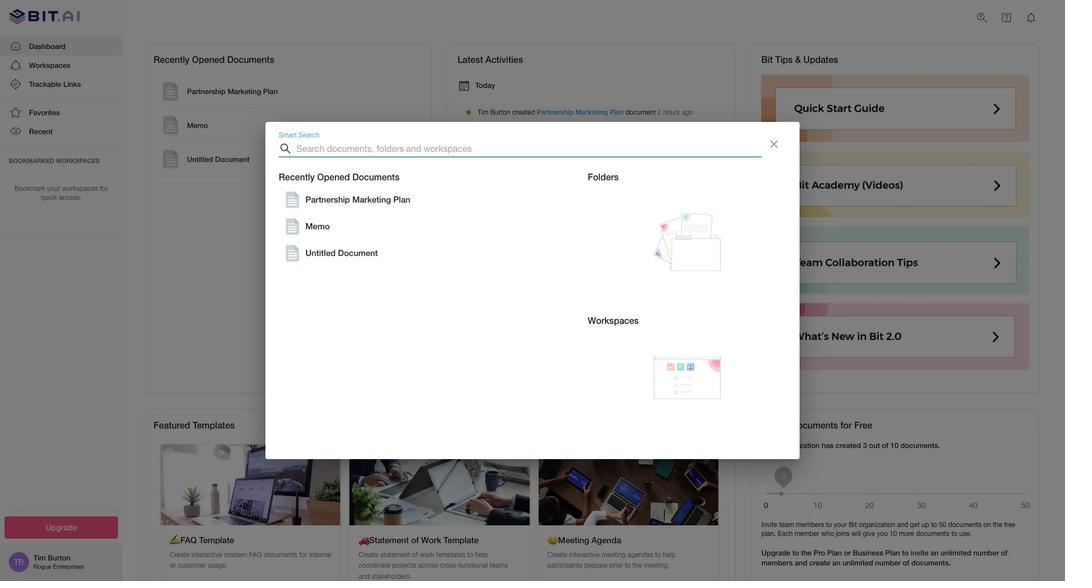 Task type: vqa. For each thing, say whether or not it's contained in the screenshot.


Task type: describe. For each thing, give the bounding box(es) containing it.
trackable links button
[[0, 75, 122, 94]]

get
[[762, 420, 777, 430]]

1 vertical spatial partnership marketing plan link
[[537, 108, 624, 116]]

&
[[796, 54, 801, 65]]

Search documents, folders and workspaces text field
[[297, 140, 762, 158]]

1 horizontal spatial created
[[836, 441, 862, 450]]

invite
[[762, 521, 778, 529]]

smart search
[[279, 131, 320, 139]]

workspaces inside workspaces button
[[29, 61, 70, 69]]

bookmarked workspaces
[[9, 157, 100, 164]]

50 inside 'invite team members to your bit organization and get up to 50 documents on the free plan. each member who joins will give you 10 more documents to use.'
[[939, 521, 947, 529]]

dashboard button
[[0, 37, 122, 56]]

your inside bookmark your workspaces for quick access.
[[47, 185, 60, 192]]

bookmark
[[15, 185, 45, 192]]

1 vertical spatial partnership
[[537, 108, 574, 116]]

recently for memo link associated with the top untitled document "link"
[[154, 54, 190, 65]]

dialog containing recently opened documents
[[266, 122, 800, 459]]

stakeholders.
[[372, 573, 412, 581]]

0 horizontal spatial marketing
[[228, 87, 261, 96]]

meeting
[[602, 551, 626, 559]]

create interactive modern faq documents for internal or customer usage.
[[170, 551, 331, 570]]

more
[[899, 530, 915, 538]]

meeting.
[[644, 562, 670, 570]]

favorites button
[[0, 103, 122, 122]]

templates
[[436, 551, 466, 559]]

featured templates
[[154, 420, 235, 430]]

trackable
[[29, 80, 61, 89]]

create for ✍️faq template
[[170, 551, 190, 559]]

document
[[626, 109, 656, 116]]

hours
[[664, 109, 680, 116]]

help inside the create interactive meeting agendas to help participants prepare prior to the meeting.
[[663, 551, 676, 559]]

week
[[636, 247, 652, 254]]

memo link for the top untitled document "link"
[[156, 111, 420, 140]]

documents for bottom untitled document "link"
[[353, 171, 400, 182]]

1 vertical spatial document
[[338, 248, 378, 258]]

0 horizontal spatial ago
[[654, 247, 665, 254]]

recently for memo link for bottom untitled document "link"
[[279, 171, 315, 182]]

members inside 'invite team members to your bit organization and get up to 50 documents on the free plan. each member who joins will give you 10 more documents to use.'
[[797, 521, 825, 529]]

the inside the create interactive meeting agendas to help participants prepare prior to the meeting.
[[633, 562, 642, 570]]

0 horizontal spatial untitled document
[[187, 155, 250, 164]]

work
[[420, 551, 434, 559]]

statement
[[380, 551, 410, 559]]

workspaces
[[56, 157, 100, 164]]

0 horizontal spatial untitled
[[187, 155, 213, 164]]

has
[[822, 441, 834, 450]]

trackable links
[[29, 80, 81, 89]]

of down free
[[1002, 549, 1008, 558]]

the inside 'invite team members to your bit organization and get up to 50 documents on the free plan. each member who joins will give you 10 more documents to use.'
[[993, 521, 1003, 529]]

opened for partnership marketing plan link corresponding to memo link associated with the top untitled document "link"
[[192, 54, 225, 65]]

bit inside 'invite team members to your bit organization and get up to 50 documents on the free plan. each member who joins will give you 10 more documents to use.'
[[849, 521, 857, 529]]

create statement of work templates to help coordinate projects across cross-functional teams and stakeholders.
[[359, 551, 508, 581]]

members inside upgrade to the pro plan or business plan to invite an unlimited number of members and create an unlimited number of documents.
[[762, 559, 793, 568]]

created inside tim burton created partnership marketing plan document 2 hours ago
[[513, 109, 535, 116]]

modern
[[224, 551, 247, 559]]

invite
[[911, 549, 929, 558]]

faq
[[249, 551, 262, 559]]

for inside create interactive modern faq documents for internal or customer usage.
[[299, 551, 307, 559]]

2
[[658, 109, 662, 116]]

tb
[[14, 558, 24, 567]]

invite team members to your bit organization and get up to 50 documents on the free plan. each member who joins will give you 10 more documents to use.
[[762, 521, 1016, 538]]

upgrade to the pro plan or business plan to invite an unlimited number of members and create an unlimited number of documents.
[[762, 549, 1008, 568]]

bit tips & updates
[[762, 54, 839, 65]]

0 vertical spatial documents.
[[901, 441, 941, 450]]

😀meeting agenda
[[548, 535, 622, 545]]

1 vertical spatial an
[[833, 559, 841, 568]]

business
[[853, 549, 884, 558]]

free
[[855, 420, 873, 430]]

recent
[[29, 127, 53, 136]]

will
[[852, 530, 861, 538]]

😀meeting agenda image
[[539, 445, 719, 526]]

each
[[778, 530, 793, 538]]

customer
[[178, 562, 206, 570]]

1 vertical spatial partnership marketing plan
[[306, 195, 411, 205]]

🚗statement of work template
[[359, 535, 479, 545]]

ago inside tim burton created partnership marketing plan document 2 hours ago
[[682, 109, 694, 116]]

1 vertical spatial untitled document
[[306, 248, 378, 258]]

internal
[[309, 551, 331, 559]]

of down "more"
[[903, 559, 910, 568]]

on
[[984, 521, 992, 529]]

0 vertical spatial unlimited
[[941, 549, 972, 558]]

documents for the top untitled document "link"
[[227, 54, 274, 65]]

prior
[[610, 562, 623, 570]]

1 vertical spatial marketing
[[576, 108, 608, 116]]

burton for enterprises
[[48, 554, 70, 562]]

smart
[[279, 131, 297, 139]]

tuesday
[[492, 161, 520, 170]]

dashboard
[[29, 42, 66, 50]]

use.
[[960, 530, 972, 538]]

0 vertical spatial bit
[[762, 54, 773, 65]]

recently opened documents for partnership marketing plan link within the dialog
[[279, 171, 400, 182]]

your inside 'invite team members to your bit organization and get up to 50 documents on the free plan. each member who joins will give you 10 more documents to use.'
[[834, 521, 847, 529]]

links
[[63, 80, 81, 89]]

0 vertical spatial documents
[[949, 521, 982, 529]]

for for documents
[[841, 420, 852, 430]]

1 vertical spatial unlimited
[[843, 559, 874, 568]]

workspaces
[[62, 185, 98, 192]]

1 template from the left
[[199, 535, 234, 545]]

functional
[[459, 562, 488, 570]]

plan inside dialog
[[394, 195, 411, 205]]

upgrade button
[[4, 516, 118, 539]]

0 vertical spatial untitled document link
[[156, 145, 420, 174]]

team
[[780, 521, 795, 529]]

✍️faq
[[170, 535, 197, 545]]

😀meeting
[[548, 535, 590, 545]]

search
[[299, 131, 320, 139]]

folders
[[588, 171, 619, 182]]

documents. inside upgrade to the pro plan or business plan to invite an unlimited number of members and create an unlimited number of documents.
[[912, 559, 951, 568]]

upgrade for upgrade
[[46, 523, 77, 532]]

opened for partnership marketing plan link within the dialog
[[317, 171, 350, 182]]

untitled inside dialog
[[306, 248, 336, 258]]

favorites
[[29, 108, 60, 117]]

latest activities
[[458, 54, 523, 65]]

or inside upgrade to the pro plan or business plan to invite an unlimited number of members and create an unlimited number of documents.
[[844, 549, 851, 558]]

memo link for bottom untitled document "link"
[[283, 218, 561, 236]]

enterprises
[[53, 564, 84, 570]]

1 vertical spatial documents
[[917, 530, 950, 538]]

2 horizontal spatial documents
[[791, 420, 839, 430]]

create interactive meeting agendas to help participants prepare prior to the meeting.
[[548, 551, 676, 570]]

prepare
[[585, 562, 608, 570]]

projects
[[393, 562, 417, 570]]

and inside 'invite team members to your bit organization and get up to 50 documents on the free plan. each member who joins will give you 10 more documents to use.'
[[898, 521, 909, 529]]

agenda
[[592, 535, 622, 545]]

the inside upgrade to the pro plan or business plan to invite an unlimited number of members and create an unlimited number of documents.
[[802, 549, 812, 558]]

0 vertical spatial memo
[[187, 121, 208, 130]]



Task type: locate. For each thing, give the bounding box(es) containing it.
0 vertical spatial an
[[931, 549, 939, 558]]

0 horizontal spatial an
[[833, 559, 841, 568]]

1 horizontal spatial burton
[[491, 109, 511, 116]]

the
[[993, 521, 1003, 529], [802, 549, 812, 558], [633, 562, 642, 570]]

and down coordinate
[[359, 573, 370, 581]]

burton down today
[[491, 109, 511, 116]]

plan.
[[762, 530, 776, 538]]

unlimited
[[941, 549, 972, 558], [843, 559, 874, 568]]

1 week ago
[[631, 247, 665, 254]]

partnership marketing plan link for memo link associated with the top untitled document "link"
[[156, 77, 420, 106]]

create up coordinate
[[359, 551, 379, 559]]

created up search documents, folders and workspaces text box
[[513, 109, 535, 116]]

documents. down invite
[[912, 559, 951, 568]]

interactive inside the create interactive meeting agendas to help participants prepare prior to the meeting.
[[569, 551, 600, 559]]

and left create
[[795, 559, 808, 568]]

tim inside tim burton rogue enterprises
[[33, 554, 46, 562]]

0 horizontal spatial opened
[[192, 54, 225, 65]]

recently opened documents for partnership marketing plan link corresponding to memo link associated with the top untitled document "link"
[[154, 54, 274, 65]]

1 vertical spatial documents.
[[912, 559, 951, 568]]

0 horizontal spatial organization
[[779, 441, 820, 450]]

and inside "create statement of work templates to help coordinate projects across cross-functional teams and stakeholders."
[[359, 573, 370, 581]]

burton up enterprises
[[48, 554, 70, 562]]

✍️faq template image
[[161, 445, 341, 526]]

or inside create interactive modern faq documents for internal or customer usage.
[[170, 562, 176, 570]]

templates
[[193, 420, 235, 430]]

create inside create interactive modern faq documents for internal or customer usage.
[[170, 551, 190, 559]]

template up modern
[[199, 535, 234, 545]]

for for workspaces
[[100, 185, 108, 192]]

and inside upgrade to the pro plan or business plan to invite an unlimited number of members and create an unlimited number of documents.
[[795, 559, 808, 568]]

create for 🚗statement of work template
[[359, 551, 379, 559]]

to inside "create statement of work templates to help coordinate projects across cross-functional teams and stakeholders."
[[468, 551, 474, 559]]

create inside "create statement of work templates to help coordinate projects across cross-functional teams and stakeholders."
[[359, 551, 379, 559]]

1 vertical spatial recently opened documents
[[279, 171, 400, 182]]

marketing
[[228, 87, 261, 96], [576, 108, 608, 116], [353, 195, 391, 205]]

teams
[[490, 562, 508, 570]]

updates
[[804, 54, 839, 65]]

1 vertical spatial your
[[834, 521, 847, 529]]

1 horizontal spatial marketing
[[353, 195, 391, 205]]

joins
[[836, 530, 850, 538]]

number down on
[[974, 549, 1000, 558]]

0 vertical spatial opened
[[192, 54, 225, 65]]

agendas
[[628, 551, 654, 559]]

interactive down 😀meeting agenda
[[569, 551, 600, 559]]

0 horizontal spatial for
[[100, 185, 108, 192]]

0 vertical spatial 10
[[891, 441, 899, 450]]

or
[[844, 549, 851, 558], [170, 562, 176, 570]]

documents.
[[901, 441, 941, 450], [912, 559, 951, 568]]

0 horizontal spatial upgrade
[[46, 523, 77, 532]]

help
[[475, 551, 488, 559], [663, 551, 676, 559]]

documents right faq
[[264, 551, 298, 559]]

and up "more"
[[898, 521, 909, 529]]

1 horizontal spatial untitled
[[306, 248, 336, 258]]

organization inside 'invite team members to your bit organization and get up to 50 documents on the free plan. each member who joins will give you 10 more documents to use.'
[[859, 521, 896, 529]]

created left "3"
[[836, 441, 862, 450]]

1 create from the left
[[170, 551, 190, 559]]

an
[[931, 549, 939, 558], [833, 559, 841, 568]]

upgrade inside upgrade to the pro plan or business plan to invite an unlimited number of members and create an unlimited number of documents.
[[762, 549, 791, 558]]

members up member at the bottom of page
[[797, 521, 825, 529]]

of right "out"
[[882, 441, 889, 450]]

50 right get
[[779, 420, 789, 430]]

your
[[47, 185, 60, 192], [834, 521, 847, 529]]

tim up rogue
[[33, 554, 46, 562]]

tim down today
[[478, 109, 489, 116]]

0 vertical spatial document
[[215, 155, 250, 164]]

0 horizontal spatial memo
[[187, 121, 208, 130]]

dialog
[[266, 122, 800, 459]]

2 template from the left
[[444, 535, 479, 545]]

1 horizontal spatial partnership
[[306, 195, 350, 205]]

give
[[863, 530, 876, 538]]

out
[[870, 441, 880, 450]]

burton inside tim burton created partnership marketing plan document 2 hours ago
[[491, 109, 511, 116]]

2 horizontal spatial marketing
[[576, 108, 608, 116]]

1 vertical spatial workspaces
[[588, 315, 639, 326]]

1 vertical spatial members
[[762, 559, 793, 568]]

to up functional
[[468, 551, 474, 559]]

1 horizontal spatial upgrade
[[762, 549, 791, 558]]

0 horizontal spatial create
[[170, 551, 190, 559]]

across
[[418, 562, 438, 570]]

and
[[898, 521, 909, 529], [795, 559, 808, 568], [359, 573, 370, 581]]

workspaces inside dialog
[[588, 315, 639, 326]]

recent button
[[0, 122, 122, 141]]

coordinate
[[359, 562, 391, 570]]

template up templates
[[444, 535, 479, 545]]

0 horizontal spatial burton
[[48, 554, 70, 562]]

upgrade inside button
[[46, 523, 77, 532]]

help inside "create statement of work templates to help coordinate projects across cross-functional teams and stakeholders."
[[475, 551, 488, 559]]

1 horizontal spatial and
[[795, 559, 808, 568]]

help up meeting.
[[663, 551, 676, 559]]

partnership
[[187, 87, 226, 96], [537, 108, 574, 116], [306, 195, 350, 205]]

10 inside 'invite team members to your bit organization and get up to 50 documents on the free plan. each member who joins will give you 10 more documents to use.'
[[890, 530, 898, 538]]

0 horizontal spatial document
[[215, 155, 250, 164]]

of left "work"
[[411, 535, 419, 545]]

0 horizontal spatial created
[[513, 109, 535, 116]]

get
[[911, 521, 920, 529]]

an right invite
[[931, 549, 939, 558]]

an right create
[[833, 559, 841, 568]]

organization down the get 50 documents for free
[[779, 441, 820, 450]]

0 vertical spatial burton
[[491, 109, 511, 116]]

today
[[476, 81, 496, 90]]

burton for partnership
[[491, 109, 511, 116]]

of left the work at the left bottom of page
[[412, 551, 418, 559]]

help up functional
[[475, 551, 488, 559]]

0 vertical spatial untitled document
[[187, 155, 250, 164]]

interactive inside create interactive modern faq documents for internal or customer usage.
[[192, 551, 222, 559]]

upgrade down plan.
[[762, 549, 791, 558]]

for right workspaces at the left of page
[[100, 185, 108, 192]]

1 horizontal spatial documents
[[353, 171, 400, 182]]

2 help from the left
[[663, 551, 676, 559]]

bit left tips at top right
[[762, 54, 773, 65]]

1 vertical spatial organization
[[859, 521, 896, 529]]

documents
[[949, 521, 982, 529], [917, 530, 950, 538], [264, 551, 298, 559]]

2 vertical spatial partnership marketing plan link
[[283, 191, 561, 209]]

your up quick
[[47, 185, 60, 192]]

tim inside tim burton created partnership marketing plan document 2 hours ago
[[478, 109, 489, 116]]

create inside the create interactive meeting agendas to help participants prepare prior to the meeting.
[[548, 551, 568, 559]]

interactive
[[192, 551, 222, 559], [569, 551, 600, 559]]

opened inside dialog
[[317, 171, 350, 182]]

0 vertical spatial workspaces
[[29, 61, 70, 69]]

partnership marketing plan link for memo link for bottom untitled document "link"
[[283, 191, 561, 209]]

featured
[[154, 420, 190, 430]]

0 vertical spatial partnership marketing plan
[[187, 87, 278, 96]]

up
[[922, 521, 930, 529]]

create up participants at the right bottom of page
[[548, 551, 568, 559]]

quick
[[41, 194, 57, 202]]

partnership marketing plan link inside dialog
[[283, 191, 561, 209]]

the down agendas
[[633, 562, 642, 570]]

0 horizontal spatial partnership marketing plan
[[187, 87, 278, 96]]

1 vertical spatial or
[[170, 562, 176, 570]]

0 vertical spatial for
[[100, 185, 108, 192]]

1 horizontal spatial tim
[[478, 109, 489, 116]]

0 horizontal spatial tim
[[33, 554, 46, 562]]

or down joins
[[844, 549, 851, 558]]

partnership inside dialog
[[306, 195, 350, 205]]

bit up will
[[849, 521, 857, 529]]

10
[[891, 441, 899, 450], [890, 530, 898, 538]]

0 horizontal spatial partnership
[[187, 87, 226, 96]]

create down ✍️faq
[[170, 551, 190, 559]]

to right up
[[932, 521, 938, 529]]

1 horizontal spatial create
[[359, 551, 379, 559]]

tim for partnership
[[478, 109, 489, 116]]

🚗statement
[[359, 535, 409, 545]]

1 horizontal spatial number
[[974, 549, 1000, 558]]

documents
[[227, 54, 274, 65], [353, 171, 400, 182], [791, 420, 839, 430]]

untitled
[[187, 155, 213, 164], [306, 248, 336, 258]]

interactive for agenda
[[569, 551, 600, 559]]

tim for enterprises
[[33, 554, 46, 562]]

10 right you
[[890, 530, 898, 538]]

create for 😀meeting agenda
[[548, 551, 568, 559]]

unlimited down business
[[843, 559, 874, 568]]

number down business
[[876, 559, 901, 568]]

0 vertical spatial the
[[993, 521, 1003, 529]]

to up meeting.
[[655, 551, 661, 559]]

1 horizontal spatial members
[[797, 521, 825, 529]]

0 horizontal spatial or
[[170, 562, 176, 570]]

create
[[810, 559, 831, 568]]

last tuesday
[[476, 161, 520, 170]]

1 help from the left
[[475, 551, 488, 559]]

documents inside create interactive modern faq documents for internal or customer usage.
[[264, 551, 298, 559]]

1 horizontal spatial for
[[299, 551, 307, 559]]

free
[[1005, 521, 1016, 529]]

0 vertical spatial memo link
[[156, 111, 420, 140]]

1 horizontal spatial partnership marketing plan
[[306, 195, 411, 205]]

0 horizontal spatial number
[[876, 559, 901, 568]]

🚗statement of work template image
[[350, 445, 530, 526]]

last
[[476, 161, 490, 170]]

0 vertical spatial tim
[[478, 109, 489, 116]]

1 vertical spatial 50
[[939, 521, 947, 529]]

0 vertical spatial 50
[[779, 420, 789, 430]]

partnership marketing plan link
[[156, 77, 420, 106], [537, 108, 624, 116], [283, 191, 561, 209]]

0 vertical spatial partnership
[[187, 87, 226, 96]]

interactive for template
[[192, 551, 222, 559]]

2 vertical spatial documents
[[791, 420, 839, 430]]

number
[[974, 549, 1000, 558], [876, 559, 901, 568]]

documents. right "out"
[[901, 441, 941, 450]]

0 horizontal spatial recently
[[154, 54, 190, 65]]

to up who
[[826, 521, 832, 529]]

your up joins
[[834, 521, 847, 529]]

1 horizontal spatial bit
[[849, 521, 857, 529]]

2 horizontal spatial the
[[993, 521, 1003, 529]]

3 create from the left
[[548, 551, 568, 559]]

who
[[822, 530, 834, 538]]

untitled document
[[187, 155, 250, 164], [306, 248, 378, 258]]

1 vertical spatial upgrade
[[762, 549, 791, 558]]

document
[[215, 155, 250, 164], [338, 248, 378, 258]]

1 vertical spatial for
[[841, 420, 852, 430]]

10 right "out"
[[891, 441, 899, 450]]

1 horizontal spatial your
[[834, 521, 847, 529]]

for left internal
[[299, 551, 307, 559]]

interactive up usage.
[[192, 551, 222, 559]]

50
[[779, 420, 789, 430], [939, 521, 947, 529]]

1 horizontal spatial help
[[663, 551, 676, 559]]

your organization has created 3 out of 10 documents.
[[762, 441, 941, 450]]

recently opened documents
[[154, 54, 274, 65], [279, 171, 400, 182]]

of
[[882, 441, 889, 450], [411, 535, 419, 545], [1002, 549, 1008, 558], [412, 551, 418, 559], [903, 559, 910, 568]]

1 horizontal spatial document
[[338, 248, 378, 258]]

to
[[826, 521, 832, 529], [932, 521, 938, 529], [952, 530, 958, 538], [793, 549, 800, 558], [903, 549, 909, 558], [468, 551, 474, 559], [655, 551, 661, 559], [625, 562, 631, 570]]

1 interactive from the left
[[192, 551, 222, 559]]

to left invite
[[903, 549, 909, 558]]

50 right up
[[939, 521, 947, 529]]

the left the pro
[[802, 549, 812, 558]]

upgrade up tim burton rogue enterprises
[[46, 523, 77, 532]]

unlimited down use.
[[941, 549, 972, 558]]

1 horizontal spatial untitled document
[[306, 248, 378, 258]]

upgrade for upgrade to the pro plan or business plan to invite an unlimited number of members and create an unlimited number of documents.
[[762, 549, 791, 558]]

documents up use.
[[949, 521, 982, 529]]

cross-
[[440, 562, 459, 570]]

organization up you
[[859, 521, 896, 529]]

rogue
[[33, 564, 51, 570]]

2 horizontal spatial for
[[841, 420, 852, 430]]

tim burton rogue enterprises
[[33, 554, 84, 570]]

0 vertical spatial ago
[[682, 109, 694, 116]]

of inside "create statement of work templates to help coordinate projects across cross-functional teams and stakeholders."
[[412, 551, 418, 559]]

to right the prior
[[625, 562, 631, 570]]

to down each
[[793, 549, 800, 558]]

2 create from the left
[[359, 551, 379, 559]]

2 vertical spatial partnership
[[306, 195, 350, 205]]

member
[[795, 530, 820, 538]]

1
[[631, 247, 635, 254]]

members down each
[[762, 559, 793, 568]]

1 vertical spatial number
[[876, 559, 901, 568]]

1 vertical spatial created
[[836, 441, 862, 450]]

2 vertical spatial marketing
[[353, 195, 391, 205]]

memo
[[187, 121, 208, 130], [306, 221, 330, 231]]

0 vertical spatial untitled
[[187, 155, 213, 164]]

tips
[[776, 54, 793, 65]]

activities
[[486, 54, 523, 65]]

1 horizontal spatial recently
[[279, 171, 315, 182]]

for inside bookmark your workspaces for quick access.
[[100, 185, 108, 192]]

1 vertical spatial bit
[[849, 521, 857, 529]]

you
[[877, 530, 888, 538]]

your
[[762, 441, 777, 450]]

0 vertical spatial your
[[47, 185, 60, 192]]

ago right hours
[[682, 109, 694, 116]]

1 vertical spatial untitled document link
[[283, 244, 561, 262]]

ago right week
[[654, 247, 665, 254]]

recently opened documents inside dialog
[[279, 171, 400, 182]]

1 horizontal spatial organization
[[859, 521, 896, 529]]

0 vertical spatial created
[[513, 109, 535, 116]]

burton inside tim burton rogue enterprises
[[48, 554, 70, 562]]

0 vertical spatial members
[[797, 521, 825, 529]]

3
[[864, 441, 868, 450]]

1 vertical spatial memo link
[[283, 218, 561, 236]]

0 horizontal spatial interactive
[[192, 551, 222, 559]]

for left free
[[841, 420, 852, 430]]

latest
[[458, 54, 483, 65]]

0 vertical spatial recently opened documents
[[154, 54, 274, 65]]

2 horizontal spatial create
[[548, 551, 568, 559]]

0 horizontal spatial 50
[[779, 420, 789, 430]]

documents down up
[[917, 530, 950, 538]]

✍️faq template
[[170, 535, 234, 545]]

or left customer in the left of the page
[[170, 562, 176, 570]]

0 vertical spatial recently
[[154, 54, 190, 65]]

create
[[170, 551, 190, 559], [359, 551, 379, 559], [548, 551, 568, 559]]

tim
[[478, 109, 489, 116], [33, 554, 46, 562]]

2 interactive from the left
[[569, 551, 600, 559]]

0 horizontal spatial the
[[633, 562, 642, 570]]

0 vertical spatial or
[[844, 549, 851, 558]]

usage.
[[208, 562, 228, 570]]

0 vertical spatial organization
[[779, 441, 820, 450]]

workspaces button
[[0, 56, 122, 75]]

bookmarked
[[9, 157, 54, 164]]

the right on
[[993, 521, 1003, 529]]

partnership marketing plan
[[187, 87, 278, 96], [306, 195, 411, 205]]

to left use.
[[952, 530, 958, 538]]

bookmark your workspaces for quick access.
[[15, 185, 108, 202]]

2 vertical spatial the
[[633, 562, 642, 570]]

work
[[421, 535, 442, 545]]

1 vertical spatial memo
[[306, 221, 330, 231]]



